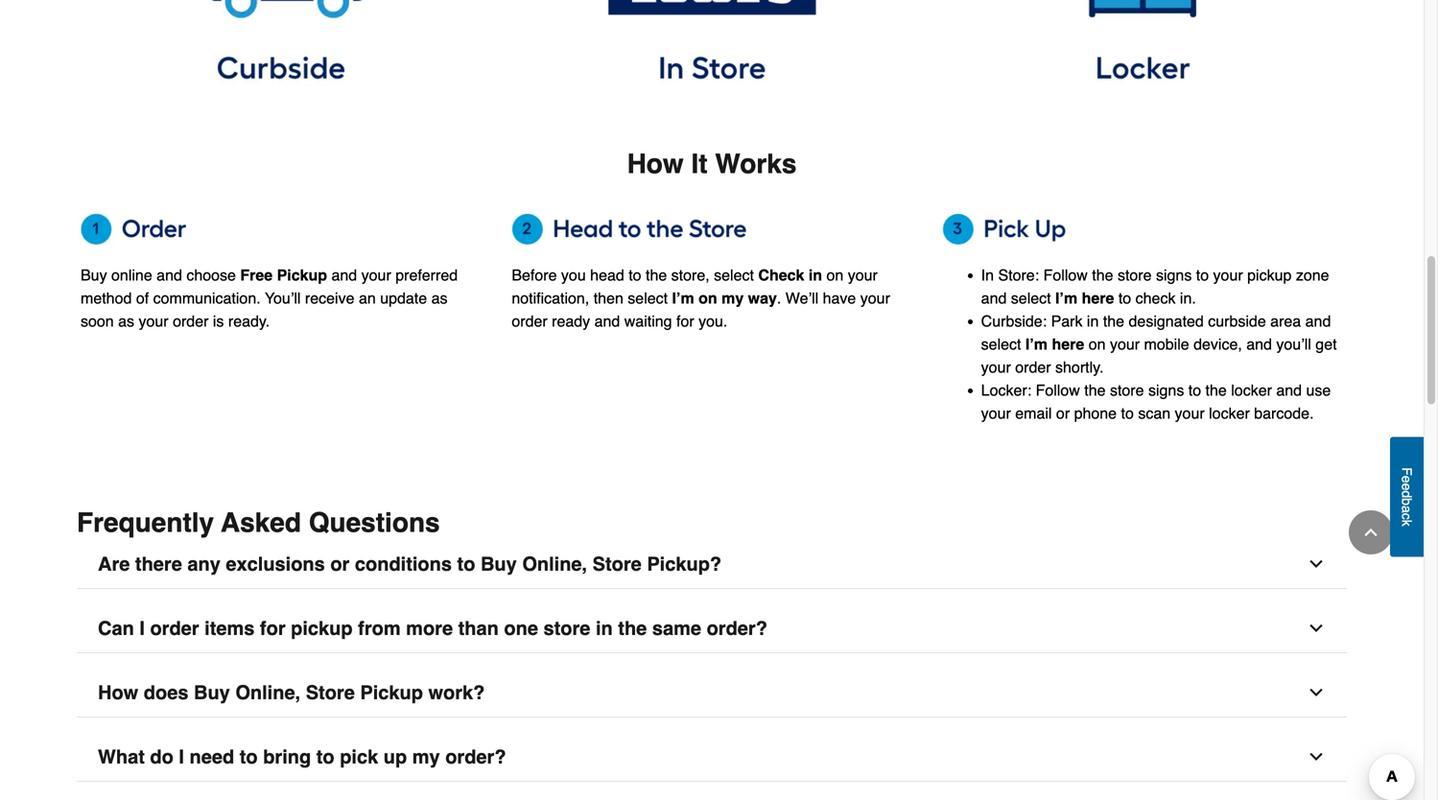 Task type: locate. For each thing, give the bounding box(es) containing it.
and down curbside at the top right
[[1247, 336, 1273, 353]]

0 vertical spatial chevron down image
[[1307, 619, 1327, 638]]

and down then
[[595, 313, 620, 330]]

2 horizontal spatial on
[[1089, 336, 1106, 353]]

order down notification, on the top left of page
[[512, 313, 548, 330]]

order? right same
[[707, 618, 768, 640]]

1 vertical spatial my
[[413, 746, 440, 768]]

in up the we'll
[[809, 266, 823, 284]]

how left it
[[627, 149, 684, 180]]

locker:
[[982, 382, 1032, 399]]

1 vertical spatial store
[[1111, 382, 1145, 399]]

1 horizontal spatial buy
[[194, 682, 230, 704]]

my right the 'up'
[[413, 746, 440, 768]]

or
[[1057, 405, 1070, 422], [331, 553, 350, 576]]

or inside locker: follow the store signs to the locker and use your email or phone to scan your locker barcode.
[[1057, 405, 1070, 422]]

have
[[823, 289, 857, 307]]

i right can on the left bottom of the page
[[140, 618, 145, 640]]

0 vertical spatial follow
[[1044, 266, 1088, 284]]

before
[[512, 266, 557, 284]]

your inside ". we'll have your order ready and waiting for you."
[[861, 289, 891, 307]]

signs up in.
[[1157, 266, 1193, 284]]

head to store. image
[[512, 214, 913, 245]]

pickup left from
[[291, 618, 353, 640]]

as down preferred
[[432, 289, 448, 307]]

pickup left zone
[[1248, 266, 1292, 284]]

locker
[[1232, 382, 1273, 399], [1210, 405, 1251, 422]]

and down in
[[982, 289, 1007, 307]]

and up receive
[[332, 266, 357, 284]]

notification,
[[512, 289, 590, 307]]

signs inside locker: follow the store signs to the locker and use your email or phone to scan your locker barcode.
[[1149, 382, 1185, 399]]

chevron down image inside what do i need to bring to pick up my order? button
[[1307, 748, 1327, 767]]

pickup up the 'up'
[[360, 682, 423, 704]]

ready.
[[228, 312, 270, 330]]

frequently asked questions
[[77, 508, 440, 539]]

are there any exclusions or conditions to buy online, store pickup?
[[98, 553, 722, 576]]

store right one
[[544, 618, 591, 640]]

how
[[627, 149, 684, 180], [98, 682, 138, 704]]

locker: follow the store signs to the locker and use your email or phone to scan your locker barcode.
[[982, 382, 1332, 422]]

follow inside in store: follow the store signs to your pickup zone and select
[[1044, 266, 1088, 284]]

chevron down image inside can i order items for pickup from more than one store in the same order? button
[[1307, 619, 1327, 638]]

to right the need
[[240, 746, 258, 768]]

1 horizontal spatial for
[[677, 313, 695, 330]]

b
[[1400, 498, 1415, 506]]

pickup inside button
[[360, 682, 423, 704]]

barcode.
[[1255, 405, 1315, 422]]

for inside ". we'll have your order ready and waiting for you."
[[677, 313, 695, 330]]

store,
[[672, 266, 710, 284]]

and right online
[[157, 266, 182, 284]]

0 vertical spatial in
[[809, 266, 823, 284]]

follow up park
[[1044, 266, 1088, 284]]

i right do
[[179, 746, 184, 768]]

your up locker: on the right top
[[982, 359, 1012, 376]]

buy
[[81, 266, 107, 284], [481, 553, 517, 576], [194, 682, 230, 704]]

order down the i'm here
[[1016, 359, 1052, 376]]

1 horizontal spatial i
[[179, 746, 184, 768]]

0 horizontal spatial pickup
[[277, 266, 327, 284]]

on for on your mobile device, and you'll get your order shortly.
[[1089, 336, 1106, 353]]

and up the barcode.
[[1277, 382, 1303, 399]]

frequently
[[77, 508, 214, 539]]

order? down work?
[[446, 746, 506, 768]]

signs
[[1157, 266, 1193, 284], [1149, 382, 1185, 399]]

as right soon
[[118, 312, 134, 330]]

on your notification, then select
[[512, 266, 878, 307]]

on for on your notification, then select
[[827, 266, 844, 284]]

online, up 'bring'
[[236, 682, 301, 704]]

in right park
[[1088, 313, 1099, 330]]

and inside locker: follow the store signs to the locker and use your email or phone to scan your locker barcode.
[[1277, 382, 1303, 399]]

your up have
[[848, 266, 878, 284]]

i'm down store,
[[672, 289, 695, 307]]

how for how does buy online, store pickup work?
[[98, 682, 138, 704]]

here up park
[[1082, 289, 1115, 307]]

1 horizontal spatial or
[[1057, 405, 1070, 422]]

0 vertical spatial pickup
[[277, 266, 327, 284]]

select down curbside:
[[982, 336, 1022, 353]]

the down device,
[[1206, 382, 1228, 399]]

curbside: park in the designated curbside area and select
[[982, 313, 1332, 353]]

order left is on the top of page
[[173, 312, 209, 330]]

it
[[692, 149, 708, 180]]

2 chevron down image from the top
[[1307, 684, 1327, 703]]

the up i'm here to check in.
[[1093, 266, 1114, 284]]

store left "pickup?"
[[593, 553, 642, 576]]

1 horizontal spatial i'm
[[1026, 336, 1048, 353]]

1 vertical spatial as
[[118, 312, 134, 330]]

here down park
[[1053, 336, 1085, 353]]

e
[[1400, 476, 1415, 483], [1400, 483, 1415, 491]]

free
[[240, 266, 273, 284]]

your right have
[[861, 289, 891, 307]]

e up b
[[1400, 483, 1415, 491]]

0 horizontal spatial my
[[413, 746, 440, 768]]

0 vertical spatial signs
[[1157, 266, 1193, 284]]

device,
[[1194, 336, 1243, 353]]

0 horizontal spatial or
[[331, 553, 350, 576]]

select up i'm on my way
[[714, 266, 754, 284]]

to
[[629, 266, 642, 284], [1197, 266, 1210, 284], [1119, 289, 1132, 307], [1189, 382, 1202, 399], [1122, 405, 1135, 422], [457, 553, 476, 576], [240, 746, 258, 768], [317, 746, 335, 768]]

select up waiting
[[628, 289, 668, 307]]

do
[[150, 746, 174, 768]]

1 vertical spatial follow
[[1036, 382, 1081, 399]]

1 vertical spatial signs
[[1149, 382, 1185, 399]]

for left you.
[[677, 313, 695, 330]]

0 vertical spatial chevron down image
[[1307, 555, 1327, 574]]

your right 'scan'
[[1175, 405, 1205, 422]]

your down locker: on the right top
[[982, 405, 1012, 422]]

2 horizontal spatial i'm
[[1056, 289, 1078, 307]]

order?
[[707, 618, 768, 640], [446, 746, 506, 768]]

is
[[213, 312, 224, 330]]

does
[[144, 682, 189, 704]]

1 horizontal spatial store
[[593, 553, 642, 576]]

your inside in store: follow the store signs to your pickup zone and select
[[1214, 266, 1244, 284]]

your up curbside at the top right
[[1214, 266, 1244, 284]]

0 vertical spatial on
[[827, 266, 844, 284]]

chevron down image
[[1307, 619, 1327, 638], [1307, 748, 1327, 767]]

can i order items for pickup from more than one store in the same order? button
[[77, 605, 1348, 654]]

1 vertical spatial online,
[[236, 682, 301, 704]]

on inside on your mobile device, and you'll get your order shortly.
[[1089, 336, 1106, 353]]

0 horizontal spatial i'm
[[672, 289, 695, 307]]

0 vertical spatial order?
[[707, 618, 768, 640]]

my left way
[[722, 289, 744, 307]]

locker left the barcode.
[[1210, 405, 1251, 422]]

order inside ". we'll have your order ready and waiting for you."
[[512, 313, 548, 330]]

1 horizontal spatial as
[[432, 289, 448, 307]]

chevron down image inside how does buy online, store pickup work? button
[[1307, 684, 1327, 703]]

pickup up you'll
[[277, 266, 327, 284]]

online, up one
[[523, 553, 588, 576]]

0 vertical spatial how
[[627, 149, 684, 180]]

pickup inside in store: follow the store signs to your pickup zone and select
[[1248, 266, 1292, 284]]

on up have
[[827, 266, 844, 284]]

0 horizontal spatial order?
[[446, 746, 506, 768]]

pick
[[340, 746, 378, 768]]

in
[[982, 266, 995, 284]]

you
[[561, 266, 586, 284]]

then
[[594, 289, 624, 307]]

conditions
[[355, 553, 452, 576]]

i'm up park
[[1056, 289, 1078, 307]]

in.
[[1181, 289, 1197, 307]]

from
[[358, 618, 401, 640]]

a lowe's gable icon. image
[[512, 0, 913, 87]]

how left the does
[[98, 682, 138, 704]]

1 vertical spatial how
[[98, 682, 138, 704]]

get
[[1316, 336, 1338, 353]]

0 vertical spatial here
[[1082, 289, 1115, 307]]

the
[[646, 266, 667, 284], [1093, 266, 1114, 284], [1104, 313, 1125, 330], [1085, 382, 1106, 399], [1206, 382, 1228, 399], [618, 618, 647, 640]]

1 horizontal spatial on
[[827, 266, 844, 284]]

0 vertical spatial my
[[722, 289, 744, 307]]

e up d
[[1400, 476, 1415, 483]]

follow down shortly.
[[1036, 382, 1081, 399]]

curbside
[[1209, 313, 1267, 330]]

how for how it works
[[627, 149, 684, 180]]

pickup
[[277, 266, 327, 284], [360, 682, 423, 704]]

and
[[157, 266, 182, 284], [332, 266, 357, 284], [982, 289, 1007, 307], [595, 313, 620, 330], [1306, 313, 1332, 330], [1247, 336, 1273, 353], [1277, 382, 1303, 399]]

shortly.
[[1056, 359, 1104, 376]]

1 horizontal spatial how
[[627, 149, 684, 180]]

select down store:
[[1012, 289, 1052, 307]]

to left pick
[[317, 746, 335, 768]]

1 vertical spatial for
[[260, 618, 286, 640]]

f
[[1400, 468, 1415, 476]]

of
[[136, 289, 149, 307]]

use
[[1307, 382, 1332, 399]]

c
[[1400, 513, 1415, 520]]

the up phone
[[1085, 382, 1106, 399]]

phone
[[1075, 405, 1117, 422]]

what do i need to bring to pick up my order?
[[98, 746, 506, 768]]

pickup for free
[[277, 266, 327, 284]]

store up i'm here to check in.
[[1118, 266, 1152, 284]]

or right email
[[1057, 405, 1070, 422]]

how inside button
[[98, 682, 138, 704]]

2 vertical spatial store
[[544, 618, 591, 640]]

on inside the on your notification, then select
[[827, 266, 844, 284]]

0 horizontal spatial buy
[[81, 266, 107, 284]]

and inside the and your preferred method of communication. you'll receive an update as soon as your order is ready.
[[332, 266, 357, 284]]

for right items
[[260, 618, 286, 640]]

select
[[714, 266, 754, 284], [628, 289, 668, 307], [1012, 289, 1052, 307], [982, 336, 1022, 353]]

0 horizontal spatial pickup
[[291, 618, 353, 640]]

1 vertical spatial here
[[1053, 336, 1085, 353]]

chevron down image
[[1307, 555, 1327, 574], [1307, 684, 1327, 703]]

k
[[1400, 520, 1415, 527]]

2 chevron down image from the top
[[1307, 748, 1327, 767]]

on up shortly.
[[1089, 336, 1106, 353]]

store
[[1118, 266, 1152, 284], [1111, 382, 1145, 399], [544, 618, 591, 640]]

store up what do i need to bring to pick up my order?
[[306, 682, 355, 704]]

chevron down image for how does buy online, store pickup work?
[[1307, 684, 1327, 703]]

to down on your mobile device, and you'll get your order shortly.
[[1189, 382, 1202, 399]]

store inside can i order items for pickup from more than one store in the same order? button
[[544, 618, 591, 640]]

to left check
[[1119, 289, 1132, 307]]

select inside curbside: park in the designated curbside area and select
[[982, 336, 1022, 353]]

here for i'm here to check in.
[[1082, 289, 1115, 307]]

0 vertical spatial locker
[[1232, 382, 1273, 399]]

2 vertical spatial in
[[596, 618, 613, 640]]

buy up than
[[481, 553, 517, 576]]

2 vertical spatial buy
[[194, 682, 230, 704]]

on
[[827, 266, 844, 284], [699, 289, 718, 307], [1089, 336, 1106, 353]]

0 horizontal spatial in
[[596, 618, 613, 640]]

on up you.
[[699, 289, 718, 307]]

way
[[748, 289, 777, 307]]

2 vertical spatial on
[[1089, 336, 1106, 353]]

the down i'm here to check in.
[[1104, 313, 1125, 330]]

chevron down image for can i order items for pickup from more than one store in the same order?
[[1307, 619, 1327, 638]]

i'm down curbside:
[[1026, 336, 1048, 353]]

and up get
[[1306, 313, 1332, 330]]

are there any exclusions or conditions to buy online, store pickup? button
[[77, 540, 1348, 589]]

0 vertical spatial buy
[[81, 266, 107, 284]]

0 vertical spatial store
[[1118, 266, 1152, 284]]

order inside on your mobile device, and you'll get your order shortly.
[[1016, 359, 1052, 376]]

0 vertical spatial i
[[140, 618, 145, 640]]

1 vertical spatial or
[[331, 553, 350, 576]]

chevron down image inside the are there any exclusions or conditions to buy online, store pickup? button
[[1307, 555, 1327, 574]]

0 vertical spatial online,
[[523, 553, 588, 576]]

as
[[432, 289, 448, 307], [118, 312, 134, 330]]

2 horizontal spatial in
[[1088, 313, 1099, 330]]

more
[[406, 618, 453, 640]]

1 chevron down image from the top
[[1307, 555, 1327, 574]]

follow
[[1044, 266, 1088, 284], [1036, 382, 1081, 399]]

0 horizontal spatial on
[[699, 289, 718, 307]]

1 chevron down image from the top
[[1307, 619, 1327, 638]]

pickup
[[1248, 266, 1292, 284], [291, 618, 353, 640]]

on your mobile device, and you'll get your order shortly.
[[982, 336, 1338, 376]]

0 vertical spatial or
[[1057, 405, 1070, 422]]

1 vertical spatial pickup
[[360, 682, 423, 704]]

you.
[[699, 313, 728, 330]]

select inside in store: follow the store signs to your pickup zone and select
[[1012, 289, 1052, 307]]

buy up method at the left top of page
[[81, 266, 107, 284]]

scan
[[1139, 405, 1171, 422]]

0 vertical spatial pickup
[[1248, 266, 1292, 284]]

and your preferred method of communication. you'll receive an update as soon as your order is ready.
[[81, 266, 458, 330]]

1 vertical spatial store
[[306, 682, 355, 704]]

or down questions
[[331, 553, 350, 576]]

0 vertical spatial for
[[677, 313, 695, 330]]

0 horizontal spatial store
[[306, 682, 355, 704]]

locker up the barcode.
[[1232, 382, 1273, 399]]

1 vertical spatial on
[[699, 289, 718, 307]]

in inside can i order items for pickup from more than one store in the same order? button
[[596, 618, 613, 640]]

to right the head
[[629, 266, 642, 284]]

f e e d b a c k button
[[1391, 437, 1425, 557]]

1 vertical spatial chevron down image
[[1307, 684, 1327, 703]]

before you head to the store, select check in
[[512, 266, 823, 284]]

1 horizontal spatial pickup
[[360, 682, 423, 704]]

to up in.
[[1197, 266, 1210, 284]]

order left items
[[150, 618, 199, 640]]

and inside curbside: park in the designated curbside area and select
[[1306, 313, 1332, 330]]

an icon of 2 blue lockers. image
[[943, 0, 1344, 87]]

1 vertical spatial pickup
[[291, 618, 353, 640]]

asked
[[221, 508, 301, 539]]

in left same
[[596, 618, 613, 640]]

the left same
[[618, 618, 647, 640]]

your
[[362, 266, 391, 284], [848, 266, 878, 284], [1214, 266, 1244, 284], [861, 289, 891, 307], [139, 312, 169, 330], [1111, 336, 1140, 353], [982, 359, 1012, 376], [982, 405, 1012, 422], [1175, 405, 1205, 422]]

0 horizontal spatial for
[[260, 618, 286, 640]]

signs inside in store: follow the store signs to your pickup zone and select
[[1157, 266, 1193, 284]]

1 vertical spatial buy
[[481, 553, 517, 576]]

0 horizontal spatial how
[[98, 682, 138, 704]]

2 e from the top
[[1400, 483, 1415, 491]]

are
[[98, 553, 130, 576]]

1 horizontal spatial pickup
[[1248, 266, 1292, 284]]

1 vertical spatial in
[[1088, 313, 1099, 330]]

1 vertical spatial locker
[[1210, 405, 1251, 422]]

pickup for store
[[360, 682, 423, 704]]

1 vertical spatial chevron down image
[[1307, 748, 1327, 767]]

and inside in store: follow the store signs to your pickup zone and select
[[982, 289, 1007, 307]]

i
[[140, 618, 145, 640], [179, 746, 184, 768]]

signs up 'scan'
[[1149, 382, 1185, 399]]

buy right the does
[[194, 682, 230, 704]]

follow inside locker: follow the store signs to the locker and use your email or phone to scan your locker barcode.
[[1036, 382, 1081, 399]]

store up 'scan'
[[1111, 382, 1145, 399]]

can
[[98, 618, 134, 640]]

f e e d b a c k
[[1400, 468, 1415, 527]]

we'll
[[786, 289, 819, 307]]

0 horizontal spatial i
[[140, 618, 145, 640]]

you'll
[[1277, 336, 1312, 353]]

0 horizontal spatial as
[[118, 312, 134, 330]]

order. image
[[81, 214, 481, 245]]



Task type: vqa. For each thing, say whether or not it's contained in the screenshot.
the An icon of a car with the tailgate open.
yes



Task type: describe. For each thing, give the bounding box(es) containing it.
how does buy online, store pickup work?
[[98, 682, 485, 704]]

choose
[[187, 266, 236, 284]]

my inside button
[[413, 746, 440, 768]]

. we'll have your order ready and waiting for you.
[[512, 289, 891, 330]]

area
[[1271, 313, 1302, 330]]

you'll
[[265, 289, 301, 307]]

your up an in the left of the page
[[362, 266, 391, 284]]

what do i need to bring to pick up my order? button
[[77, 733, 1348, 782]]

an icon of a car with the tailgate open. image
[[81, 0, 481, 87]]

waiting
[[625, 313, 672, 330]]

what
[[98, 746, 145, 768]]

exclusions
[[226, 553, 325, 576]]

1 vertical spatial i
[[179, 746, 184, 768]]

the inside in store: follow the store signs to your pickup zone and select
[[1093, 266, 1114, 284]]

an
[[359, 289, 376, 307]]

how does buy online, store pickup work? button
[[77, 669, 1348, 718]]

1 horizontal spatial order?
[[707, 618, 768, 640]]

for inside button
[[260, 618, 286, 640]]

scroll to top element
[[1350, 511, 1394, 555]]

to inside in store: follow the store signs to your pickup zone and select
[[1197, 266, 1210, 284]]

i'm for i'm here
[[1026, 336, 1048, 353]]

zone
[[1297, 266, 1330, 284]]

items
[[205, 618, 255, 640]]

order inside the and your preferred method of communication. you'll receive an update as soon as your order is ready.
[[173, 312, 209, 330]]

1 vertical spatial order?
[[446, 746, 506, 768]]

i'm for i'm on my way
[[672, 289, 695, 307]]

how it works
[[627, 149, 797, 180]]

and inside ". we'll have your order ready and waiting for you."
[[595, 313, 620, 330]]

ready
[[552, 313, 591, 330]]

the inside curbside: park in the designated curbside area and select
[[1104, 313, 1125, 330]]

than
[[458, 618, 499, 640]]

in store: follow the store signs to your pickup zone and select
[[982, 266, 1330, 307]]

in inside curbside: park in the designated curbside area and select
[[1088, 313, 1099, 330]]

communication.
[[153, 289, 261, 307]]

to right "conditions"
[[457, 553, 476, 576]]

chevron down image for what do i need to bring to pick up my order?
[[1307, 748, 1327, 767]]

i'm for i'm here to check in.
[[1056, 289, 1078, 307]]

your left mobile in the top of the page
[[1111, 336, 1140, 353]]

store:
[[999, 266, 1040, 284]]

to left 'scan'
[[1122, 405, 1135, 422]]

i'm here
[[1026, 336, 1085, 353]]

pickup inside button
[[291, 618, 353, 640]]

same
[[653, 618, 702, 640]]

method
[[81, 289, 132, 307]]

your down of
[[139, 312, 169, 330]]

designated
[[1129, 313, 1205, 330]]

1 horizontal spatial my
[[722, 289, 744, 307]]

2 horizontal spatial buy
[[481, 553, 517, 576]]

chevron up image
[[1362, 523, 1381, 542]]

email
[[1016, 405, 1053, 422]]

or inside the are there any exclusions or conditions to buy online, store pickup? button
[[331, 553, 350, 576]]

i'm on my way
[[672, 289, 777, 307]]

d
[[1400, 491, 1415, 498]]

pick up. image
[[943, 214, 1344, 245]]

and inside on your mobile device, and you'll get your order shortly.
[[1247, 336, 1273, 353]]

can i order items for pickup from more than one store in the same order?
[[98, 618, 768, 640]]

the left store,
[[646, 266, 667, 284]]

any
[[188, 553, 221, 576]]

0 horizontal spatial online,
[[236, 682, 301, 704]]

bring
[[263, 746, 311, 768]]

.
[[777, 289, 782, 307]]

park
[[1052, 313, 1083, 330]]

1 horizontal spatial in
[[809, 266, 823, 284]]

1 e from the top
[[1400, 476, 1415, 483]]

one
[[504, 618, 538, 640]]

the inside button
[[618, 618, 647, 640]]

pickup?
[[647, 553, 722, 576]]

questions
[[309, 508, 440, 539]]

0 vertical spatial as
[[432, 289, 448, 307]]

order inside button
[[150, 618, 199, 640]]

check
[[759, 266, 805, 284]]

0 vertical spatial store
[[593, 553, 642, 576]]

curbside:
[[982, 313, 1047, 330]]

up
[[384, 746, 407, 768]]

head
[[591, 266, 625, 284]]

chevron down image for are there any exclusions or conditions to buy online, store pickup?
[[1307, 555, 1327, 574]]

update
[[380, 289, 427, 307]]

store inside in store: follow the store signs to your pickup zone and select
[[1118, 266, 1152, 284]]

soon
[[81, 312, 114, 330]]

preferred
[[396, 266, 458, 284]]

select inside the on your notification, then select
[[628, 289, 668, 307]]

check
[[1136, 289, 1176, 307]]

receive
[[305, 289, 355, 307]]

your inside the on your notification, then select
[[848, 266, 878, 284]]

here for i'm here
[[1053, 336, 1085, 353]]

i'm here to check in.
[[1056, 289, 1197, 307]]

work?
[[429, 682, 485, 704]]

mobile
[[1145, 336, 1190, 353]]

1 horizontal spatial online,
[[523, 553, 588, 576]]

buy online and choose free pickup
[[81, 266, 327, 284]]

there
[[135, 553, 182, 576]]

works
[[715, 149, 797, 180]]

store inside locker: follow the store signs to the locker and use your email or phone to scan your locker barcode.
[[1111, 382, 1145, 399]]

a
[[1400, 506, 1415, 513]]



